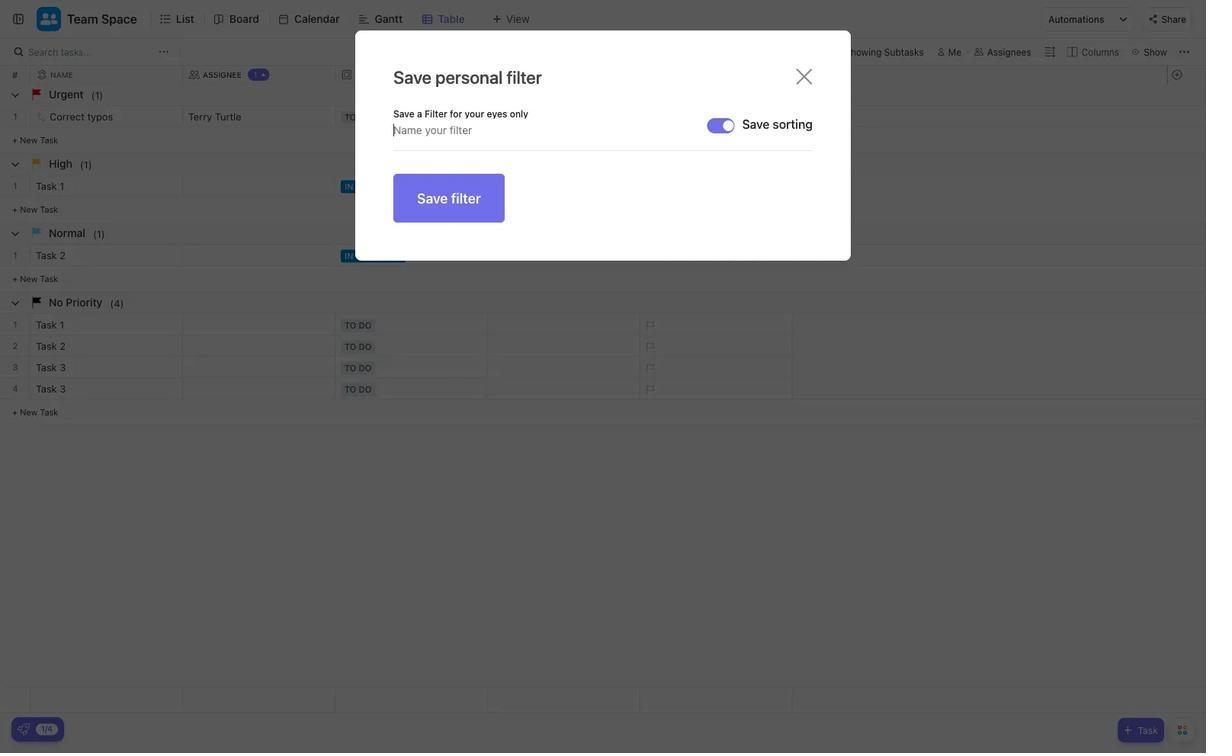 Task type: describe. For each thing, give the bounding box(es) containing it.
to for to do cell associated with set priority icon associated with 4th set priority element from the bottom of the page
[[345, 321, 357, 331]]

onboarding checklist button element
[[18, 724, 30, 736]]

set priority image
[[638, 336, 661, 359]]

save personal filter
[[394, 67, 542, 88]]

eyes
[[487, 108, 507, 119]]

set priority image for fourth set priority element
[[638, 379, 661, 402]]

no priority
[[49, 296, 102, 309]]

(1) for normal
[[93, 228, 105, 239]]

save personal filter dialog
[[355, 31, 851, 261]]

sorting
[[773, 117, 813, 132]]

progress for 2
[[356, 251, 402, 261]]

2 new task from the top
[[20, 204, 58, 214]]

save for save filter
[[417, 190, 448, 206]]

no
[[49, 296, 63, 309]]

set priority image for 4th set priority element from the bottom of the page
[[638, 315, 661, 338]]

table link
[[438, 0, 471, 38]]

search tasks...
[[28, 47, 92, 57]]

turtle
[[215, 111, 242, 122]]

automations
[[1049, 14, 1105, 24]]

share button
[[1143, 7, 1193, 31]]

save a filter for your eyes only
[[394, 108, 529, 119]]

me
[[948, 47, 962, 57]]

task 2
[[36, 250, 66, 261]]

‎task 2
[[36, 341, 66, 352]]

(1) for urgent
[[91, 89, 103, 101]]

normal cell
[[0, 223, 1206, 244]]

3 set priority element from the top
[[638, 358, 661, 381]]

2 for ‎task 2
[[60, 341, 66, 352]]

1 to do from the top
[[345, 112, 372, 122]]

row group containing correct typos
[[31, 85, 793, 426]]

2 inside 1 1 2 3 1 1 4
[[13, 341, 18, 351]]

3 new task from the top
[[20, 274, 58, 284]]

do for fourth set priority element's set priority icon
[[359, 385, 372, 395]]

team
[[67, 12, 98, 26]]

press space to select this row. row containing task 1
[[31, 175, 793, 197]]

1 horizontal spatial filter
[[507, 67, 542, 88]]

correct typos
[[50, 111, 113, 122]]

press space to select this row. row containing task 2
[[31, 245, 793, 268]]

press space to select this row. row containing ‎task 1
[[31, 314, 793, 338]]

urgent priority element
[[638, 107, 788, 130]]

press space to select this row. row containing 3
[[0, 357, 31, 378]]

assignees
[[988, 47, 1032, 57]]

3 new from the top
[[20, 274, 38, 284]]

row group containing 1 1 2 3 1 1 4
[[0, 85, 31, 426]]

no priority cell
[[0, 293, 1206, 313]]

search
[[28, 47, 58, 57]]

task 3 for fourth set priority element
[[36, 383, 66, 395]]

Na﻿me your filter text field
[[394, 119, 707, 141]]

task 1
[[36, 180, 64, 192]]

for
[[450, 108, 462, 119]]

share
[[1162, 14, 1187, 25]]

space
[[101, 12, 137, 26]]

save filter button
[[394, 174, 505, 223]]

#
[[12, 69, 18, 80]]

in progress for task 1
[[345, 182, 402, 192]]

showing subtasks
[[845, 47, 924, 57]]

calendar
[[294, 13, 340, 25]]

board link
[[229, 0, 265, 38]]

normal
[[49, 227, 85, 239]]

gantt
[[375, 13, 403, 25]]

press space to select this row. row containing 2
[[0, 336, 31, 357]]

4
[[12, 384, 18, 394]]

calendar link
[[294, 0, 346, 38]]

gantt link
[[375, 0, 409, 38]]

grid containing urgent
[[0, 66, 1207, 714]]

in for task 2
[[345, 251, 354, 261]]

to do for set priority icon for third set priority element
[[345, 363, 372, 373]]

to do for set priority icon associated with 4th set priority element from the bottom of the page
[[345, 321, 372, 331]]

press space to select this row. row containing 4
[[0, 378, 31, 400]]

2 set priority element from the top
[[638, 336, 661, 359]]



Task type: vqa. For each thing, say whether or not it's contained in the screenshot.


Task type: locate. For each thing, give the bounding box(es) containing it.
3 for set priority icon for third set priority element
[[60, 362, 66, 373]]

1/4
[[41, 725, 53, 734]]

task
[[40, 135, 58, 145], [36, 180, 57, 192], [40, 204, 58, 214], [36, 250, 57, 261], [40, 274, 58, 284], [36, 362, 57, 373], [36, 383, 57, 395], [40, 407, 58, 417], [1138, 725, 1158, 736]]

2 down normal at the top left of page
[[60, 250, 66, 261]]

progress
[[356, 182, 402, 192], [356, 251, 402, 261]]

2
[[60, 250, 66, 261], [60, 341, 66, 352], [13, 341, 18, 351]]

0 vertical spatial in progress
[[345, 182, 402, 192]]

team space
[[67, 12, 137, 26]]

to
[[345, 112, 357, 122], [345, 321, 357, 331], [345, 342, 357, 352], [345, 363, 357, 373], [345, 385, 357, 395]]

a
[[417, 108, 422, 119]]

terry
[[188, 111, 212, 122]]

1 progress from the top
[[356, 182, 402, 192]]

do
[[359, 112, 372, 122], [359, 321, 372, 331], [359, 342, 372, 352], [359, 363, 372, 373], [359, 385, 372, 395]]

new
[[20, 135, 38, 145], [20, 204, 38, 214], [20, 274, 38, 284], [20, 407, 38, 417]]

tasks...
[[61, 47, 92, 57]]

save sorting
[[743, 117, 813, 132]]

2 in progress cell from the top
[[336, 245, 488, 265]]

(1) inside urgent cell
[[91, 89, 103, 101]]

2 ‎task from the top
[[36, 341, 57, 352]]

5 to do from the top
[[345, 385, 372, 395]]

set priority image
[[638, 315, 661, 338], [638, 358, 661, 381], [638, 379, 661, 402]]

1 to from the top
[[345, 112, 357, 122]]

save for save a filter for your eyes only
[[394, 108, 415, 119]]

to do for fourth set priority element's set priority icon
[[345, 385, 372, 395]]

2 left ‎task 2
[[13, 341, 18, 351]]

save for save personal filter
[[394, 67, 432, 88]]

in progress cell for task 1
[[336, 175, 488, 196]]

subtasks
[[885, 47, 924, 57]]

in progress cell down a
[[336, 175, 488, 196]]

2 to do cell from the top
[[336, 314, 488, 335]]

urgent
[[49, 88, 84, 101]]

team space button
[[61, 2, 137, 36]]

‎task for ‎task 2
[[36, 341, 57, 352]]

1 vertical spatial filter
[[451, 190, 481, 206]]

2 task 3 from the top
[[36, 383, 66, 395]]

1 vertical spatial (1)
[[80, 159, 92, 170]]

onboarding checklist button image
[[18, 724, 30, 736]]

0 vertical spatial progress
[[356, 182, 402, 192]]

in progress cell for task 2
[[336, 245, 488, 265]]

1 left task 2
[[13, 250, 17, 260]]

‎task up ‎task 2
[[36, 319, 57, 331]]

row
[[31, 66, 793, 84]]

3 to do from the top
[[345, 342, 372, 352]]

filter inside button
[[451, 190, 481, 206]]

monday
[[493, 111, 530, 122]]

new task down ‎task 2
[[20, 407, 58, 417]]

task 3
[[36, 362, 66, 373], [36, 383, 66, 395]]

3 inside 1 1 2 3 1 1 4
[[13, 362, 18, 372]]

me button
[[932, 43, 968, 61]]

(1) inside normal cell
[[93, 228, 105, 239]]

4 to do cell from the top
[[336, 357, 488, 378]]

2 in progress from the top
[[345, 251, 402, 261]]

save
[[394, 67, 432, 88], [394, 108, 415, 119], [743, 117, 770, 132], [417, 190, 448, 206]]

2 in from the top
[[345, 251, 354, 261]]

2 for task 2
[[60, 250, 66, 261]]

in progress cell down save filter button
[[336, 245, 488, 265]]

‎task
[[36, 319, 57, 331], [36, 341, 57, 352]]

in progress cell
[[336, 175, 488, 196], [336, 245, 488, 265]]

to for set priority image's to do cell
[[345, 342, 357, 352]]

1 set priority image from the top
[[638, 315, 661, 338]]

1 new from the top
[[20, 135, 38, 145]]

new down task 1
[[20, 204, 38, 214]]

1 to do cell from the top
[[336, 106, 488, 127]]

task 3 right 4
[[36, 383, 66, 395]]

1 down #
[[13, 111, 17, 121]]

(1) up typos
[[91, 89, 103, 101]]

5 to from the top
[[345, 385, 357, 395]]

4 set priority element from the top
[[638, 379, 661, 402]]

row group containing urgent
[[0, 85, 1206, 426]]

terry turtle
[[188, 111, 242, 122]]

0 vertical spatial in progress cell
[[336, 175, 488, 196]]

cell
[[183, 175, 336, 196], [488, 175, 641, 196], [641, 175, 793, 196], [183, 245, 336, 265], [488, 245, 641, 265], [183, 314, 336, 335], [488, 314, 641, 335], [183, 336, 336, 356], [488, 336, 641, 356], [183, 357, 336, 378], [488, 357, 641, 378], [183, 378, 336, 399], [488, 378, 641, 399]]

1 vertical spatial in progress
[[345, 251, 402, 261]]

progress for 1
[[356, 182, 402, 192]]

new task up high
[[20, 135, 58, 145]]

3 for fourth set priority element's set priority icon
[[60, 383, 66, 395]]

2 to do from the top
[[345, 321, 372, 331]]

3 set priority image from the top
[[638, 379, 661, 402]]

only
[[510, 108, 529, 119]]

(1) inside high cell
[[80, 159, 92, 170]]

to do for set priority image
[[345, 342, 372, 352]]

high cell
[[0, 154, 1206, 175]]

2 do from the top
[[359, 321, 372, 331]]

to do cell
[[336, 106, 488, 127], [336, 314, 488, 335], [336, 336, 488, 356], [336, 357, 488, 378], [336, 378, 488, 399]]

1 in progress cell from the top
[[336, 175, 488, 196]]

1 ‎task from the top
[[36, 319, 57, 331]]

new up task 1
[[20, 135, 38, 145]]

assignees button
[[968, 43, 1039, 61]]

1 vertical spatial ‎task
[[36, 341, 57, 352]]

in progress
[[345, 182, 402, 192], [345, 251, 402, 261]]

board
[[229, 13, 259, 25]]

2 set priority image from the top
[[638, 358, 661, 381]]

to for to do cell related to set priority icon for third set priority element
[[345, 363, 357, 373]]

to do cell for fourth set priority element's set priority icon
[[336, 378, 488, 399]]

3 to do cell from the top
[[336, 336, 488, 356]]

3
[[60, 362, 66, 373], [13, 362, 18, 372], [60, 383, 66, 395]]

1 vertical spatial progress
[[356, 251, 402, 261]]

1 do from the top
[[359, 112, 372, 122]]

4 new task from the top
[[20, 407, 58, 417]]

2 to from the top
[[345, 321, 357, 331]]

to for to do cell associated with fourth set priority element's set priority icon
[[345, 385, 357, 395]]

(4)
[[110, 297, 124, 309]]

1 vertical spatial in progress cell
[[336, 245, 488, 265]]

0 vertical spatial filter
[[507, 67, 542, 88]]

priority
[[66, 296, 102, 309]]

showing subtasks button
[[828, 43, 929, 61]]

‎task down ‎task 1
[[36, 341, 57, 352]]

list link
[[176, 0, 200, 38]]

do for set priority image
[[359, 342, 372, 352]]

3 to from the top
[[345, 342, 357, 352]]

1 1 2 3 1 1 4
[[12, 111, 18, 394]]

in for task 1
[[345, 182, 354, 192]]

to do cell for set priority image
[[336, 336, 488, 356]]

0 vertical spatial in
[[345, 182, 354, 192]]

to do
[[345, 112, 372, 122], [345, 321, 372, 331], [345, 342, 372, 352], [345, 363, 372, 373], [345, 385, 372, 395]]

grid
[[0, 66, 1207, 714]]

new task down task 1
[[20, 204, 58, 214]]

4 new from the top
[[20, 407, 38, 417]]

table
[[438, 13, 465, 25]]

filter
[[425, 108, 447, 119]]

1 new task from the top
[[20, 135, 58, 145]]

set priority element
[[638, 315, 661, 338], [638, 336, 661, 359], [638, 358, 661, 381], [638, 379, 661, 402]]

new task down task 2
[[20, 274, 58, 284]]

monday cell
[[488, 106, 641, 127]]

2 new from the top
[[20, 204, 38, 214]]

(1) right high
[[80, 159, 92, 170]]

1 in from the top
[[345, 182, 354, 192]]

(1) right normal at the top left of page
[[93, 228, 105, 239]]

1 vertical spatial task 3
[[36, 383, 66, 395]]

set priority image for third set priority element
[[638, 358, 661, 381]]

0 vertical spatial ‎task
[[36, 319, 57, 331]]

showing
[[845, 47, 882, 57]]

‎task for ‎task 1
[[36, 319, 57, 331]]

2 vertical spatial (1)
[[93, 228, 105, 239]]

high
[[49, 157, 72, 170]]

do for set priority icon associated with 4th set priority element from the bottom of the page
[[359, 321, 372, 331]]

5 do from the top
[[359, 385, 372, 395]]

press space to select this row. row containing correct typos
[[31, 106, 793, 130]]

0 horizontal spatial filter
[[451, 190, 481, 206]]

4 do from the top
[[359, 363, 372, 373]]

in
[[345, 182, 354, 192], [345, 251, 354, 261]]

press space to select this row. row
[[0, 106, 31, 127], [31, 106, 793, 130], [0, 175, 31, 197], [31, 175, 793, 197], [0, 245, 31, 266], [31, 245, 793, 268], [0, 314, 31, 336], [31, 314, 793, 338], [0, 336, 31, 357], [31, 336, 793, 359], [0, 357, 31, 378], [31, 357, 793, 381], [0, 378, 31, 400], [31, 378, 793, 402], [31, 688, 793, 714]]

(1)
[[91, 89, 103, 101], [80, 159, 92, 170], [93, 228, 105, 239]]

(1) for high
[[80, 159, 92, 170]]

save inside button
[[417, 190, 448, 206]]

press space to select this row. row containing ‎task 2
[[31, 336, 793, 359]]

5 to do cell from the top
[[336, 378, 488, 399]]

row group
[[0, 85, 31, 426], [0, 85, 1206, 426], [31, 85, 793, 426], [1168, 85, 1206, 426], [1168, 688, 1206, 713]]

task 3 down ‎task 2
[[36, 362, 66, 373]]

1 in progress from the top
[[345, 182, 402, 192]]

task 3 for third set priority element
[[36, 362, 66, 373]]

new down ‎task 2
[[20, 407, 38, 417]]

in progress for task 2
[[345, 251, 402, 261]]

4 to do from the top
[[345, 363, 372, 373]]

3 do from the top
[[359, 342, 372, 352]]

correct
[[50, 111, 85, 122]]

1 down no
[[60, 319, 64, 331]]

list
[[176, 13, 194, 25]]

1 set priority element from the top
[[638, 315, 661, 338]]

filter
[[507, 67, 542, 88], [451, 190, 481, 206]]

0 vertical spatial (1)
[[91, 89, 103, 101]]

2 down ‎task 1
[[60, 341, 66, 352]]

1
[[13, 111, 17, 121], [60, 180, 64, 192], [13, 181, 17, 191], [13, 250, 17, 260], [60, 319, 64, 331], [13, 320, 17, 329]]

to do cell for set priority icon for third set priority element
[[336, 357, 488, 378]]

1 task 3 from the top
[[36, 362, 66, 373]]

to do cell for set priority icon associated with 4th set priority element from the bottom of the page
[[336, 314, 488, 335]]

automations button
[[1041, 8, 1112, 31]]

personal
[[436, 67, 503, 88]]

1 vertical spatial in
[[345, 251, 354, 261]]

4 to from the top
[[345, 363, 357, 373]]

1 down high
[[60, 180, 64, 192]]

your
[[465, 108, 485, 119]]

to for first to do cell from the top of the row group containing correct typos
[[345, 112, 357, 122]]

‎task 1
[[36, 319, 64, 331]]

typos
[[87, 111, 113, 122]]

urgent cell
[[0, 85, 1206, 105]]

1 left ‎task 1
[[13, 320, 17, 329]]

2 progress from the top
[[356, 251, 402, 261]]

Search tasks... text field
[[28, 41, 155, 63]]

new right 1 1 2 3 1 1 4
[[20, 274, 38, 284]]

do for set priority icon for third set priority element
[[359, 363, 372, 373]]

save for save sorting
[[743, 117, 770, 132]]

terry turtle cell
[[183, 106, 336, 127]]

1 left task 1
[[13, 181, 17, 191]]

new task
[[20, 135, 58, 145], [20, 204, 58, 214], [20, 274, 58, 284], [20, 407, 58, 417]]

0 vertical spatial task 3
[[36, 362, 66, 373]]

save filter
[[417, 190, 481, 206]]



